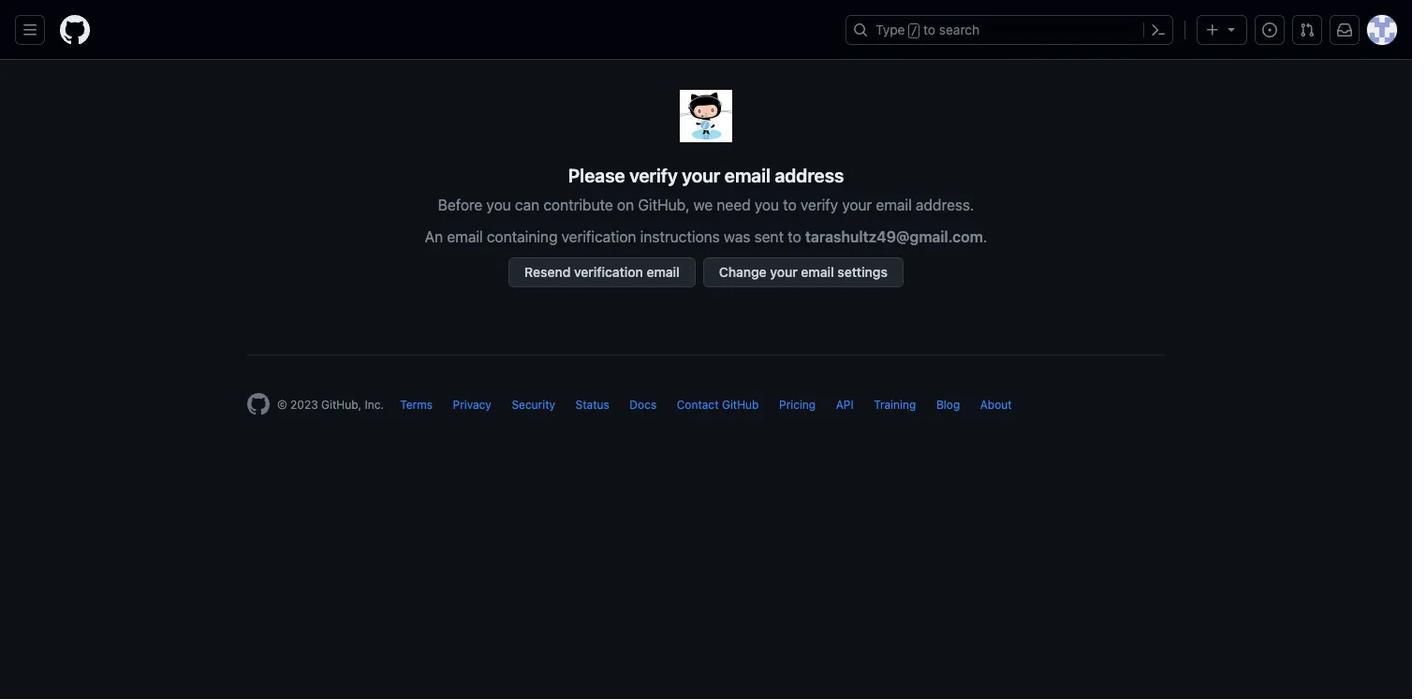 Task type: describe. For each thing, give the bounding box(es) containing it.
contribute
[[544, 197, 613, 214]]

before
[[438, 197, 483, 214]]

containing
[[487, 229, 558, 245]]

sent
[[755, 229, 784, 245]]

blog link
[[937, 398, 961, 412]]

0 vertical spatial verification
[[562, 229, 637, 245]]

training link
[[874, 398, 917, 412]]

2023
[[291, 398, 318, 412]]

change your email settings
[[719, 264, 888, 280]]

0 horizontal spatial homepage image
[[60, 15, 90, 45]]

plus image
[[1206, 22, 1221, 37]]

©
[[277, 398, 287, 412]]

address
[[775, 165, 844, 186]]

triangle down image
[[1225, 22, 1240, 37]]

instructions
[[641, 229, 720, 245]]

1 horizontal spatial github,
[[638, 197, 690, 214]]

address.
[[916, 197, 975, 214]]

blog
[[937, 398, 961, 412]]

about link
[[981, 398, 1013, 412]]

.
[[984, 229, 988, 245]]

pricing link
[[780, 398, 816, 412]]

command palette image
[[1151, 22, 1166, 37]]

about
[[981, 398, 1013, 412]]

1 vertical spatial homepage image
[[247, 394, 270, 416]]

0 vertical spatial your
[[682, 165, 721, 186]]

can
[[515, 197, 540, 214]]

contact
[[677, 398, 719, 412]]

terms
[[400, 398, 433, 412]]

email up tarashultz49@gmail.com
[[876, 197, 912, 214]]

privacy link
[[453, 398, 492, 412]]

api
[[836, 398, 854, 412]]

docs
[[630, 398, 657, 412]]

0 vertical spatial to
[[924, 22, 936, 37]]

settings
[[838, 264, 888, 280]]

type
[[876, 22, 906, 37]]

contact github link
[[677, 398, 759, 412]]

security
[[512, 398, 556, 412]]

1 horizontal spatial your
[[770, 264, 798, 280]]

supportocat holding envelope image
[[680, 90, 733, 142]]

we
[[694, 197, 713, 214]]

please
[[569, 165, 625, 186]]

email up need
[[725, 165, 771, 186]]



Task type: locate. For each thing, give the bounding box(es) containing it.
1 vertical spatial verify
[[801, 197, 839, 214]]

github, up the instructions
[[638, 197, 690, 214]]

search
[[940, 22, 980, 37]]

1 vertical spatial to
[[783, 197, 797, 214]]

to right sent
[[788, 229, 802, 245]]

verification right 'resend' in the top of the page
[[574, 264, 644, 280]]

verification inside button
[[574, 264, 644, 280]]

before you can contribute on github, we need you to verify your email address.
[[438, 197, 975, 214]]

training
[[874, 398, 917, 412]]

you
[[487, 197, 511, 214], [755, 197, 780, 214]]

tarashultz49@gmail.com
[[806, 229, 984, 245]]

0 vertical spatial verify
[[630, 165, 678, 186]]

issue opened image
[[1263, 22, 1278, 37]]

email left settings
[[801, 264, 835, 280]]

your up we
[[682, 165, 721, 186]]

an email containing verification instructions was sent to tarashultz49@gmail.com .
[[425, 229, 988, 245]]

status link
[[576, 398, 610, 412]]

verification up resend verification email
[[562, 229, 637, 245]]

1 horizontal spatial verify
[[801, 197, 839, 214]]

change
[[719, 264, 767, 280]]

your down sent
[[770, 264, 798, 280]]

api link
[[836, 398, 854, 412]]

on
[[617, 197, 634, 214]]

github
[[722, 398, 759, 412]]

notifications image
[[1338, 22, 1353, 37]]

1 vertical spatial verification
[[574, 264, 644, 280]]

terms link
[[400, 398, 433, 412]]

github,
[[638, 197, 690, 214], [321, 398, 362, 412]]

privacy
[[453, 398, 492, 412]]

to right /
[[924, 22, 936, 37]]

status
[[576, 398, 610, 412]]

verify up on
[[630, 165, 678, 186]]

github, left inc.
[[321, 398, 362, 412]]

email down the instructions
[[647, 264, 680, 280]]

© 2023 github, inc.
[[277, 398, 384, 412]]

/
[[911, 24, 918, 37]]

1 vertical spatial github,
[[321, 398, 362, 412]]

was
[[724, 229, 751, 245]]

your up tarashultz49@gmail.com
[[843, 197, 873, 214]]

contact github
[[677, 398, 759, 412]]

0 horizontal spatial verify
[[630, 165, 678, 186]]

email inside button
[[647, 264, 680, 280]]

please verify your email address
[[569, 165, 844, 186]]

2 you from the left
[[755, 197, 780, 214]]

change your email settings link
[[703, 258, 904, 288]]

2 horizontal spatial your
[[843, 197, 873, 214]]

resend
[[525, 264, 571, 280]]

to
[[924, 22, 936, 37], [783, 197, 797, 214], [788, 229, 802, 245]]

you left can
[[487, 197, 511, 214]]

1 vertical spatial your
[[843, 197, 873, 214]]

resend verification email button
[[509, 258, 696, 288]]

email
[[725, 165, 771, 186], [876, 197, 912, 214], [447, 229, 483, 245], [647, 264, 680, 280], [801, 264, 835, 280]]

2 vertical spatial to
[[788, 229, 802, 245]]

0 vertical spatial github,
[[638, 197, 690, 214]]

1 horizontal spatial homepage image
[[247, 394, 270, 416]]

docs link
[[630, 398, 657, 412]]

pricing
[[780, 398, 816, 412]]

to down address
[[783, 197, 797, 214]]

you up sent
[[755, 197, 780, 214]]

resend verification email
[[525, 264, 680, 280]]

type / to search
[[876, 22, 980, 37]]

2 vertical spatial your
[[770, 264, 798, 280]]

0 horizontal spatial your
[[682, 165, 721, 186]]

1 you from the left
[[487, 197, 511, 214]]

your
[[682, 165, 721, 186], [843, 197, 873, 214], [770, 264, 798, 280]]

need
[[717, 197, 751, 214]]

security link
[[512, 398, 556, 412]]

0 vertical spatial homepage image
[[60, 15, 90, 45]]

inc.
[[365, 398, 384, 412]]

an
[[425, 229, 443, 245]]

verification
[[562, 229, 637, 245], [574, 264, 644, 280]]

email right "an"
[[447, 229, 483, 245]]

git pull request image
[[1300, 22, 1315, 37]]

verify
[[630, 165, 678, 186], [801, 197, 839, 214]]

0 horizontal spatial github,
[[321, 398, 362, 412]]

0 horizontal spatial you
[[487, 197, 511, 214]]

verify down address
[[801, 197, 839, 214]]

homepage image
[[60, 15, 90, 45], [247, 394, 270, 416]]

1 horizontal spatial you
[[755, 197, 780, 214]]



Task type: vqa. For each thing, say whether or not it's contained in the screenshot.
the contribute
yes



